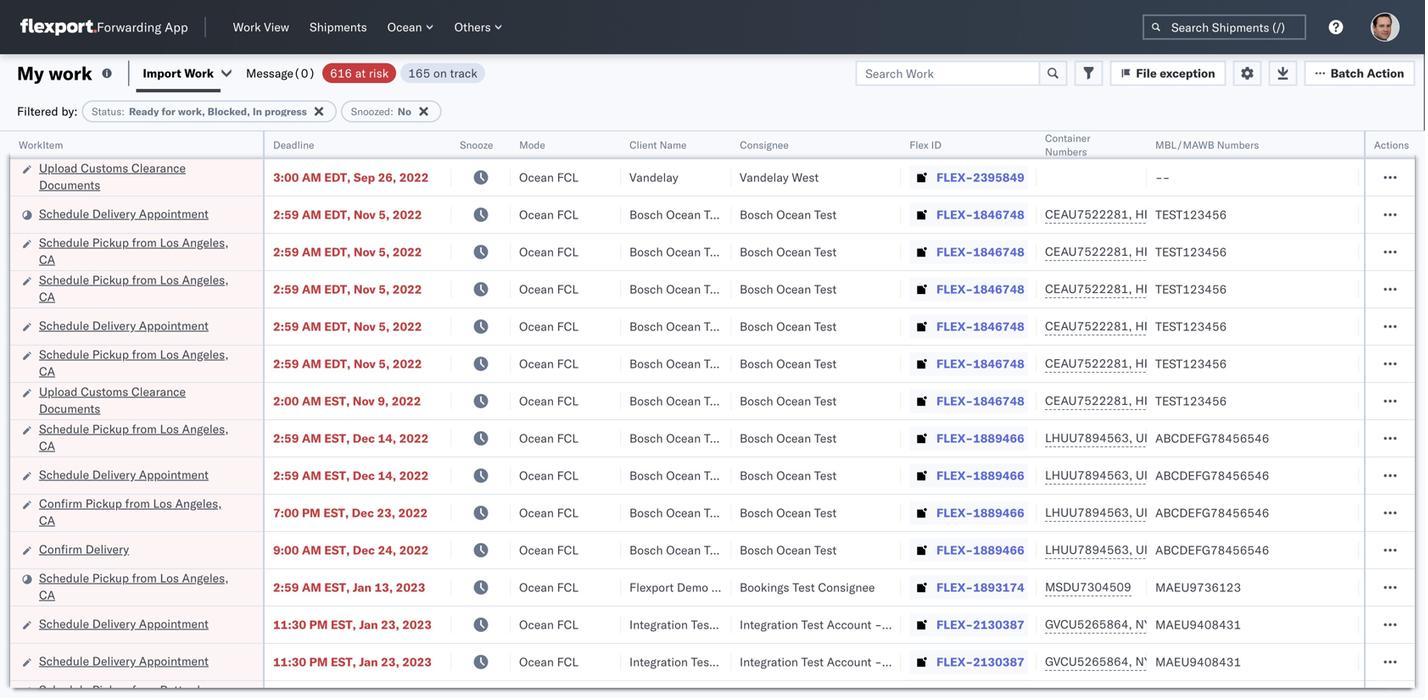 Task type: vqa. For each thing, say whether or not it's contained in the screenshot.


Task type: describe. For each thing, give the bounding box(es) containing it.
1 edt, from the top
[[324, 170, 351, 185]]

maeu9736123
[[1155, 581, 1241, 595]]

10 schedule from the top
[[39, 654, 89, 669]]

actions
[[1374, 139, 1409, 151]]

9 fcl from the top
[[557, 469, 579, 484]]

omkar for ceau7522281, hlxu6269489, hlxu8034992
[[1367, 282, 1403, 297]]

26,
[[378, 170, 396, 185]]

2 vertical spatial 23,
[[381, 655, 399, 670]]

2 schedule pickup from los angeles, ca from the top
[[39, 273, 229, 305]]

from inside confirm pickup from los angeles, ca
[[125, 497, 150, 511]]

client name
[[629, 139, 686, 151]]

1 gaurav from the top
[[1367, 207, 1406, 222]]

pm for omkar
[[302, 506, 320, 521]]

resize handle column header for client name button
[[711, 131, 731, 699]]

message (0)
[[246, 66, 316, 81]]

1889466 for confirm pickup from los angeles, ca
[[973, 506, 1025, 521]]

app
[[165, 19, 188, 35]]

3 ceau7522281, hlxu6269489, hlxu8034992 from the top
[[1045, 282, 1308, 296]]

resize handle column header for 'consignee' button
[[880, 131, 901, 699]]

6 ca from the top
[[39, 588, 55, 603]]

2:59 am est, jan 13, 2023
[[273, 581, 425, 595]]

flex-1889466 for confirm pickup from los angeles, ca
[[936, 506, 1025, 521]]

2 1846748 from the top
[[973, 245, 1025, 260]]

jaehyung c
[[1367, 618, 1425, 633]]

2 vertical spatial pm
[[309, 655, 328, 670]]

11:30 for 5th "schedule delivery appointment" button
[[273, 655, 306, 670]]

10 flex- from the top
[[936, 506, 973, 521]]

3 gaurav from the top
[[1367, 319, 1406, 334]]

confirm pickup from los angeles, ca button
[[39, 496, 241, 531]]

6 schedule from the top
[[39, 422, 89, 437]]

4 fcl from the top
[[557, 282, 579, 297]]

--
[[1155, 170, 1170, 185]]

batch action
[[1331, 66, 1404, 81]]

2:00
[[273, 394, 299, 409]]

dec for schedule delivery appointment
[[353, 469, 375, 484]]

container numbers button
[[1037, 128, 1130, 159]]

2:59 am est, dec 14, 2022 for schedule pickup from los angeles, ca
[[273, 431, 429, 446]]

1 2:59 from the top
[[273, 207, 299, 222]]

2 gvcu5265864, nyku9743990 from the top
[[1045, 655, 1219, 670]]

confirm delivery link
[[39, 542, 129, 559]]

2022 for 2nd "schedule delivery appointment" button from the top
[[393, 319, 422, 334]]

consignee for bookings test consignee
[[818, 581, 875, 595]]

client name button
[[621, 135, 714, 152]]

progress
[[265, 105, 307, 118]]

on
[[433, 66, 447, 81]]

3 ocean fcl from the top
[[519, 245, 579, 260]]

demo
[[677, 581, 708, 595]]

workitem
[[19, 139, 63, 151]]

lagerfeld for 5th "schedule delivery appointment" button
[[910, 655, 960, 670]]

upload for 2:00 am est, nov 9, 2022
[[39, 385, 78, 400]]

1 ocean fcl from the top
[[519, 170, 579, 185]]

resize handle column header for container numbers "button"
[[1126, 131, 1147, 699]]

10 am from the top
[[302, 543, 321, 558]]

c
[[1420, 618, 1425, 633]]

upload for 3:00 am edt, sep 26, 2022
[[39, 161, 78, 176]]

1 ceau7522281, hlxu6269489, hlxu8034992 from the top
[[1045, 207, 1308, 222]]

2 hlxu8034992 from the top
[[1225, 244, 1308, 259]]

sep
[[354, 170, 375, 185]]

3 schedule pickup from los angeles, ca from the top
[[39, 347, 229, 379]]

6 edt, from the top
[[324, 357, 351, 372]]

9:00 am est, dec 24, 2022
[[273, 543, 429, 558]]

1889466 for schedule pickup from los angeles, ca
[[973, 431, 1025, 446]]

snoozed
[[351, 105, 390, 118]]

Search Work text field
[[855, 61, 1040, 86]]

work view link
[[226, 16, 296, 38]]

integration for 5th "schedule delivery appointment" button
[[740, 655, 798, 670]]

ready
[[129, 105, 159, 118]]

flex-1893174
[[936, 581, 1025, 595]]

5, for 1st "schedule delivery appointment" button
[[379, 207, 390, 222]]

8 am from the top
[[302, 431, 321, 446]]

schedule pickup from los angeles, ca link for 4th schedule pickup from los angeles, ca button from the top of the page
[[39, 421, 241, 455]]

mode
[[519, 139, 545, 151]]

1 ca from the top
[[39, 252, 55, 267]]

4 schedule pickup from los angeles, ca button from the top
[[39, 421, 241, 457]]

my work
[[17, 61, 92, 85]]

1893174
[[973, 581, 1025, 595]]

deadline button
[[265, 135, 434, 152]]

0 vertical spatial work
[[233, 20, 261, 34]]

5, for second schedule pickup from los angeles, ca button from the top of the page
[[379, 282, 390, 297]]

9 schedule from the top
[[39, 617, 89, 632]]

4 schedule pickup from los angeles, ca from the top
[[39, 422, 229, 454]]

schedule pickup from rotterdam, button
[[39, 682, 241, 699]]

3 resize handle column header from the left
[[490, 131, 511, 699]]

client
[[629, 139, 657, 151]]

schedule pickup from los angeles, ca link for third schedule pickup from los angeles, ca button from the top of the page
[[39, 347, 241, 380]]

7 ocean fcl from the top
[[519, 394, 579, 409]]

13,
[[375, 581, 393, 595]]

abcdefg78456546 for confirm delivery
[[1155, 543, 1269, 558]]

pickup inside confirm pickup from los angeles, ca
[[85, 497, 122, 511]]

5 hlxu6269489, from the top
[[1135, 356, 1222, 371]]

others
[[454, 20, 491, 34]]

pickup inside schedule pickup from rotterdam,
[[92, 683, 129, 698]]

snooze
[[460, 139, 493, 151]]

pm for jaehyung
[[309, 618, 328, 633]]

2 2130387 from the top
[[973, 655, 1025, 670]]

3 fcl from the top
[[557, 245, 579, 260]]

5 1846748 from the top
[[973, 357, 1025, 372]]

schedule delivery appointment link for 2nd "schedule delivery appointment" button from the top
[[39, 318, 209, 335]]

11 fcl from the top
[[557, 543, 579, 558]]

upload customs clearance documents for 3:00 am edt, sep 26, 2022
[[39, 161, 186, 193]]

2022 for confirm pickup from los angeles, ca "button"
[[398, 506, 428, 521]]

5 flex- from the top
[[936, 319, 973, 334]]

upload customs clearance documents for 2:00 am est, nov 9, 2022
[[39, 385, 186, 416]]

12 flex- from the top
[[936, 581, 973, 595]]

2 2:59 from the top
[[273, 245, 299, 260]]

9,
[[378, 394, 389, 409]]

14 fcl from the top
[[557, 655, 579, 670]]

schedule pickup from rotterdam, link
[[39, 682, 241, 699]]

0 vertical spatial 2023
[[396, 581, 425, 595]]

lagerfeld for 4th "schedule delivery appointment" button from the top
[[910, 618, 960, 633]]

8 schedule from the top
[[39, 571, 89, 586]]

5 2:59 am edt, nov 5, 2022 from the top
[[273, 357, 422, 372]]

2022 for third schedule pickup from los angeles, ca button from the top of the page
[[393, 357, 422, 372]]

jan for schedule delivery appointment link for 5th "schedule delivery appointment" button
[[359, 655, 378, 670]]

mbl/mawb
[[1155, 139, 1214, 151]]

14, for schedule pickup from los angeles, ca
[[378, 431, 396, 446]]

2 edt, from the top
[[324, 207, 351, 222]]

in
[[253, 105, 262, 118]]

8 flex- from the top
[[936, 431, 973, 446]]

work,
[[178, 105, 205, 118]]

6 am from the top
[[302, 357, 321, 372]]

upload customs clearance documents link for 2:00
[[39, 384, 241, 418]]

11:30 pm est, jan 23, 2023 for schedule delivery appointment link for 5th "schedule delivery appointment" button
[[273, 655, 432, 670]]

exception
[[1160, 66, 1215, 81]]

13 flex- from the top
[[936, 618, 973, 633]]

2023 for schedule delivery appointment link corresponding to 4th "schedule delivery appointment" button from the top
[[402, 618, 432, 633]]

1889466 for schedule delivery appointment
[[973, 469, 1025, 484]]

risk
[[369, 66, 389, 81]]

no
[[398, 105, 411, 118]]

2 ocean fcl from the top
[[519, 207, 579, 222]]

schedule delivery appointment link for third "schedule delivery appointment" button from the bottom of the page
[[39, 467, 209, 484]]

1889466 for confirm delivery
[[973, 543, 1025, 558]]

lhuu7894563, for schedule delivery appointment
[[1045, 468, 1133, 483]]

7:00 pm est, dec 23, 2022
[[273, 506, 428, 521]]

3 ceau7522281, from the top
[[1045, 282, 1132, 296]]

west
[[792, 170, 819, 185]]

operator
[[1367, 139, 1408, 151]]

1 schedule delivery appointment button from the top
[[39, 206, 209, 224]]

workitem button
[[10, 135, 246, 152]]

1 2:59 am edt, nov 5, 2022 from the top
[[273, 207, 422, 222]]

4 edt, from the top
[[324, 282, 351, 297]]

3 am from the top
[[302, 245, 321, 260]]

confirm delivery button
[[39, 542, 129, 560]]

batch
[[1331, 66, 1364, 81]]

3:00 am edt, sep 26, 2022
[[273, 170, 429, 185]]

5 schedule pickup from los angeles, ca button from the top
[[39, 570, 241, 606]]

2022 for 4th schedule pickup from los angeles, ca button from the top of the page
[[399, 431, 429, 446]]

0 vertical spatial jan
[[353, 581, 372, 595]]

flex id button
[[901, 135, 1020, 152]]

5 ceau7522281, from the top
[[1045, 356, 1132, 371]]

5, for 2nd "schedule delivery appointment" button from the top
[[379, 319, 390, 334]]

4 schedule from the top
[[39, 319, 89, 333]]

jaehyung
[[1367, 618, 1417, 633]]

maeu9408431 for 5th "schedule delivery appointment" button
[[1155, 655, 1241, 670]]

schedule pickup from rotterdam,
[[39, 683, 220, 699]]

23, for omkar sav
[[377, 506, 395, 521]]

account for 5th "schedule delivery appointment" button
[[827, 655, 872, 670]]

dec for confirm delivery
[[353, 543, 375, 558]]

numbers for container numbers
[[1045, 145, 1087, 158]]

6 hlxu8034992 from the top
[[1225, 394, 1308, 408]]

deadline
[[273, 139, 314, 151]]

6 hlxu6269489, from the top
[[1135, 394, 1222, 408]]

from inside schedule pickup from rotterdam,
[[132, 683, 157, 698]]

6 2:59 from the top
[[273, 431, 299, 446]]

1 2130387 from the top
[[973, 618, 1025, 633]]

4 schedule delivery appointment button from the top
[[39, 616, 209, 635]]

1 schedule pickup from los angeles, ca from the top
[[39, 235, 229, 267]]

5 schedule delivery appointment button from the top
[[39, 654, 209, 672]]

3:00
[[273, 170, 299, 185]]

3 edt, from the top
[[324, 245, 351, 260]]

by:
[[61, 104, 78, 119]]

2022 for 1st "schedule delivery appointment" button
[[393, 207, 422, 222]]

import work
[[143, 66, 214, 81]]

14 ocean fcl from the top
[[519, 655, 579, 670]]

2 ca from the top
[[39, 290, 55, 305]]

1 schedule pickup from los angeles, ca button from the top
[[39, 235, 241, 270]]

consignee button
[[731, 135, 884, 152]]

confirm pickup from los angeles, ca link
[[39, 496, 241, 530]]

at
[[355, 66, 366, 81]]

flexport
[[629, 581, 674, 595]]

2 schedule from the top
[[39, 235, 89, 250]]

2 schedule delivery appointment button from the top
[[39, 318, 209, 336]]

3 schedule pickup from los angeles, ca button from the top
[[39, 347, 241, 382]]

7 flex- from the top
[[936, 394, 973, 409]]

hlxu8034992 for third schedule pickup from los angeles, ca button from the top of the page
[[1225, 356, 1308, 371]]

10 fcl from the top
[[557, 506, 579, 521]]

name
[[659, 139, 686, 151]]

forwarding app
[[97, 19, 188, 35]]

karl for schedule delivery appointment link for 5th "schedule delivery appointment" button
[[885, 655, 907, 670]]

file
[[1136, 66, 1157, 81]]

confirm pickup from los angeles, ca
[[39, 497, 222, 528]]

8 fcl from the top
[[557, 431, 579, 446]]

3 flex- from the top
[[936, 245, 973, 260]]

2 schedule delivery appointment from the top
[[39, 319, 209, 333]]

shipments link
[[303, 16, 374, 38]]

12 ocean fcl from the top
[[519, 581, 579, 595]]

abcdefg78456546 for schedule pickup from los angeles, ca
[[1155, 431, 1269, 446]]

schedule inside schedule pickup from rotterdam,
[[39, 683, 89, 698]]

others button
[[448, 16, 509, 38]]

container numbers
[[1045, 132, 1090, 158]]

1 fcl from the top
[[557, 170, 579, 185]]

batch action button
[[1304, 61, 1415, 86]]

5 ceau7522281, hlxu6269489, hlxu8034992 from the top
[[1045, 356, 1308, 371]]

appointment for 1st "schedule delivery appointment" button schedule delivery appointment link
[[139, 207, 209, 221]]

omkar for lhuu7894563, uetu5238478
[[1367, 506, 1403, 521]]

confirm for confirm delivery
[[39, 542, 82, 557]]

appointment for schedule delivery appointment link for third "schedule delivery appointment" button from the bottom of the page
[[139, 468, 209, 483]]

3 flex-1846748 from the top
[[936, 282, 1025, 297]]

maeu9408431 for 4th "schedule delivery appointment" button from the top
[[1155, 618, 1241, 633]]

: for status
[[121, 105, 125, 118]]

vandelay for vandelay
[[629, 170, 678, 185]]

616
[[330, 66, 352, 81]]

vandelay west
[[740, 170, 819, 185]]

2022 for second schedule pickup from los angeles, ca button from the top of the page
[[393, 282, 422, 297]]

2395849
[[973, 170, 1025, 185]]

import
[[143, 66, 181, 81]]

flexport demo consignee
[[629, 581, 768, 595]]

mbl/mawb numbers button
[[1147, 135, 1342, 152]]

upload customs clearance documents button for 3:00 am edt, sep 26, 2022
[[39, 160, 241, 196]]

3 hlxu6269489, from the top
[[1135, 282, 1222, 296]]

customs for 2:00
[[81, 385, 128, 400]]

karl for schedule delivery appointment link corresponding to 4th "schedule delivery appointment" button from the top
[[885, 618, 907, 633]]

gaurav jaw for 1st "schedule delivery appointment" button
[[1367, 207, 1425, 222]]

abcdefg78456546 for schedule delivery appointment
[[1155, 469, 1269, 484]]

documents for 3:00 am edt, sep 26, 2022
[[39, 178, 100, 193]]

account for 4th "schedule delivery appointment" button from the top
[[827, 618, 872, 633]]

1 jaw from the top
[[1409, 207, 1425, 222]]

8 ocean fcl from the top
[[519, 431, 579, 446]]

bookings test consignee
[[740, 581, 875, 595]]

5 ocean fcl from the top
[[519, 319, 579, 334]]

1 flex-1846748 from the top
[[936, 207, 1025, 222]]

uetu5238478 for schedule pickup from los angeles, ca
[[1136, 431, 1218, 446]]

2 am from the top
[[302, 207, 321, 222]]



Task type: locate. For each thing, give the bounding box(es) containing it.
3 test123456 from the top
[[1155, 282, 1227, 297]]

2 5, from the top
[[379, 245, 390, 260]]

1 vertical spatial gvcu5265864, nyku9743990
[[1045, 655, 1219, 670]]

numbers inside the "container numbers"
[[1045, 145, 1087, 158]]

2 customs from the top
[[81, 385, 128, 400]]

confirm down confirm pickup from los angeles, ca
[[39, 542, 82, 557]]

nyku9743990 for 5th "schedule delivery appointment" button
[[1135, 655, 1219, 670]]

14, for schedule delivery appointment
[[378, 469, 396, 484]]

2:59 am edt, nov 5, 2022
[[273, 207, 422, 222], [273, 245, 422, 260], [273, 282, 422, 297], [273, 319, 422, 334], [273, 357, 422, 372]]

1 vertical spatial 2023
[[402, 618, 432, 633]]

14, down 9,
[[378, 431, 396, 446]]

1 vertical spatial karl
[[885, 655, 907, 670]]

flex-1889466 for schedule delivery appointment
[[936, 469, 1025, 484]]

schedule delivery appointment link
[[39, 206, 209, 223], [39, 318, 209, 335], [39, 467, 209, 484], [39, 616, 209, 633], [39, 654, 209, 671]]

2:59 am est, dec 14, 2022 up 7:00 pm est, dec 23, 2022
[[273, 469, 429, 484]]

numbers
[[1217, 139, 1259, 151], [1045, 145, 1087, 158]]

1 vertical spatial 11:30
[[273, 655, 306, 670]]

0 vertical spatial 14,
[[378, 431, 396, 446]]

work left view on the top left of page
[[233, 20, 261, 34]]

0 vertical spatial flex-2130387
[[936, 618, 1025, 633]]

pm
[[302, 506, 320, 521], [309, 618, 328, 633], [309, 655, 328, 670]]

1 vertical spatial integration test account - karl lagerfeld
[[740, 655, 960, 670]]

upload customs clearance documents link
[[39, 160, 241, 194], [39, 384, 241, 418]]

test
[[704, 207, 726, 222], [814, 207, 837, 222], [704, 245, 726, 260], [814, 245, 837, 260], [704, 282, 726, 297], [814, 282, 837, 297], [704, 319, 726, 334], [814, 319, 837, 334], [704, 357, 726, 372], [814, 357, 837, 372], [704, 394, 726, 409], [814, 394, 837, 409], [704, 431, 726, 446], [814, 431, 837, 446], [704, 469, 726, 484], [814, 469, 837, 484], [704, 506, 726, 521], [814, 506, 837, 521], [704, 543, 726, 558], [814, 543, 837, 558], [792, 581, 815, 595], [801, 618, 824, 633], [801, 655, 824, 670]]

lhuu7894563, for confirm pickup from los angeles, ca
[[1045, 506, 1133, 520]]

appointment for schedule delivery appointment link for 2nd "schedule delivery appointment" button from the top
[[139, 319, 209, 333]]

1846748
[[973, 207, 1025, 222], [973, 245, 1025, 260], [973, 282, 1025, 297], [973, 319, 1025, 334], [973, 357, 1025, 372], [973, 394, 1025, 409]]

clearance
[[131, 161, 186, 176], [131, 385, 186, 400]]

2 vertical spatial 2023
[[402, 655, 432, 670]]

9 ocean fcl from the top
[[519, 469, 579, 484]]

los inside confirm pickup from los angeles, ca
[[153, 497, 172, 511]]

work
[[49, 61, 92, 85]]

omkar sav for ceau7522281, hlxu6269489, hlxu8034992
[[1367, 282, 1425, 297]]

confirm inside button
[[39, 542, 82, 557]]

0 vertical spatial maeu9408431
[[1155, 618, 1241, 633]]

1 nyku9743990 from the top
[[1135, 618, 1219, 632]]

1 gvcu5265864, nyku9743990 from the top
[[1045, 618, 1219, 632]]

1 vertical spatial nyku9743990
[[1135, 655, 1219, 670]]

11 ocean fcl from the top
[[519, 543, 579, 558]]

3 1846748 from the top
[[973, 282, 1025, 297]]

pickup
[[92, 235, 129, 250], [92, 273, 129, 288], [92, 347, 129, 362], [92, 422, 129, 437], [85, 497, 122, 511], [92, 571, 129, 586], [92, 683, 129, 698]]

1 vertical spatial documents
[[39, 402, 100, 416]]

165
[[408, 66, 430, 81]]

0 vertical spatial gaurav jaw
[[1367, 207, 1425, 222]]

2 jaw from the top
[[1409, 245, 1425, 260]]

3 schedule delivery appointment button from the top
[[39, 467, 209, 486]]

track
[[450, 66, 477, 81]]

1 vertical spatial lagerfeld
[[910, 655, 960, 670]]

1 vandelay from the left
[[629, 170, 678, 185]]

lhuu7894563, for confirm delivery
[[1045, 543, 1133, 558]]

5 appointment from the top
[[139, 654, 209, 669]]

11:30
[[273, 618, 306, 633], [273, 655, 306, 670]]

1 ceau7522281, from the top
[[1045, 207, 1132, 222]]

: left no
[[390, 105, 393, 118]]

resize handle column header for flex id button
[[1016, 131, 1037, 699]]

gaurav
[[1367, 207, 1406, 222], [1367, 245, 1406, 260], [1367, 319, 1406, 334]]

1 vertical spatial upload customs clearance documents button
[[39, 384, 241, 419]]

documents
[[39, 178, 100, 193], [39, 402, 100, 416]]

schedule delivery appointment link for 5th "schedule delivery appointment" button
[[39, 654, 209, 671]]

1 vertical spatial omkar sav
[[1367, 506, 1425, 521]]

0 vertical spatial lagerfeld
[[910, 618, 960, 633]]

11:30 for 4th "schedule delivery appointment" button from the top
[[273, 618, 306, 633]]

numbers down container
[[1045, 145, 1087, 158]]

1 horizontal spatial vandelay
[[740, 170, 789, 185]]

delivery for 4th "schedule delivery appointment" button from the top
[[92, 617, 136, 632]]

status : ready for work, blocked, in progress
[[92, 105, 307, 118]]

consignee inside button
[[740, 139, 788, 151]]

0 vertical spatial customs
[[81, 161, 128, 176]]

0 vertical spatial 23,
[[377, 506, 395, 521]]

24,
[[378, 543, 396, 558]]

9 resize handle column header from the left
[[1339, 131, 1359, 699]]

file exception
[[1136, 66, 1215, 81]]

ocean inside ocean button
[[387, 20, 422, 34]]

schedule pickup from los angeles, ca link for 1st schedule pickup from los angeles, ca button from the bottom of the page
[[39, 570, 241, 604]]

3 2:59 am edt, nov 5, 2022 from the top
[[273, 282, 422, 297]]

4 2:59 from the top
[[273, 319, 299, 334]]

12 fcl from the top
[[557, 581, 579, 595]]

dec for schedule pickup from los angeles, ca
[[353, 431, 375, 446]]

0 horizontal spatial numbers
[[1045, 145, 1087, 158]]

0 vertical spatial documents
[[39, 178, 100, 193]]

1 vertical spatial customs
[[81, 385, 128, 400]]

delivery for 1st "schedule delivery appointment" button
[[92, 207, 136, 221]]

4 flex- from the top
[[936, 282, 973, 297]]

dec for confirm pickup from los angeles, ca
[[352, 506, 374, 521]]

sav for ceau7522281, hlxu6269489, hlxu8034992
[[1406, 282, 1425, 297]]

5 edt, from the top
[[324, 319, 351, 334]]

4 hlxu8034992 from the top
[[1225, 319, 1308, 334]]

1 vertical spatial upload customs clearance documents
[[39, 385, 186, 416]]

customs for 3:00
[[81, 161, 128, 176]]

upload customs clearance documents button for 2:00 am est, nov 9, 2022
[[39, 384, 241, 419]]

schedule delivery appointment button
[[39, 206, 209, 224], [39, 318, 209, 336], [39, 467, 209, 486], [39, 616, 209, 635], [39, 654, 209, 672]]

4 5, from the top
[[379, 319, 390, 334]]

0 vertical spatial sav
[[1406, 282, 1425, 297]]

from
[[132, 235, 157, 250], [132, 273, 157, 288], [132, 347, 157, 362], [132, 422, 157, 437], [125, 497, 150, 511], [132, 571, 157, 586], [132, 683, 157, 698]]

2023 for schedule delivery appointment link for 5th "schedule delivery appointment" button
[[402, 655, 432, 670]]

2 upload customs clearance documents button from the top
[[39, 384, 241, 419]]

fcl
[[557, 170, 579, 185], [557, 207, 579, 222], [557, 245, 579, 260], [557, 282, 579, 297], [557, 319, 579, 334], [557, 357, 579, 372], [557, 394, 579, 409], [557, 431, 579, 446], [557, 469, 579, 484], [557, 506, 579, 521], [557, 543, 579, 558], [557, 581, 579, 595], [557, 618, 579, 633], [557, 655, 579, 670]]

4 am from the top
[[302, 282, 321, 297]]

1 vertical spatial gaurav
[[1367, 245, 1406, 260]]

0 vertical spatial omkar
[[1367, 282, 1403, 297]]

1 schedule delivery appointment from the top
[[39, 207, 209, 221]]

0 horizontal spatial :
[[121, 105, 125, 118]]

blocked,
[[208, 105, 250, 118]]

2 schedule pickup from los angeles, ca button from the top
[[39, 272, 241, 307]]

1 vertical spatial account
[[827, 655, 872, 670]]

23, for jaehyung c
[[381, 618, 399, 633]]

0 vertical spatial account
[[827, 618, 872, 633]]

0 horizontal spatial work
[[184, 66, 214, 81]]

11 am from the top
[[302, 581, 321, 595]]

numbers inside mbl/mawb numbers button
[[1217, 139, 1259, 151]]

dec
[[353, 431, 375, 446], [353, 469, 375, 484], [352, 506, 374, 521], [353, 543, 375, 558]]

1 vertical spatial upload customs clearance documents link
[[39, 384, 241, 418]]

1 vertical spatial jaw
[[1409, 245, 1425, 260]]

5 5, from the top
[[379, 357, 390, 372]]

1 vertical spatial maeu9408431
[[1155, 655, 1241, 670]]

lhuu7894563, uetu5238478 for confirm pickup from los angeles, ca
[[1045, 506, 1218, 520]]

lhuu7894563, uetu5238478 for schedule pickup from los angeles, ca
[[1045, 431, 1218, 446]]

: for snoozed
[[390, 105, 393, 118]]

schedule delivery appointment link for 4th "schedule delivery appointment" button from the top
[[39, 616, 209, 633]]

dec up "9:00 am est, dec 24, 2022"
[[352, 506, 374, 521]]

2 lhuu7894563, from the top
[[1045, 468, 1133, 483]]

1 integration from the top
[[740, 618, 798, 633]]

0 vertical spatial confirm
[[39, 497, 82, 511]]

0 vertical spatial upload customs clearance documents link
[[39, 160, 241, 194]]

ocean fcl
[[519, 170, 579, 185], [519, 207, 579, 222], [519, 245, 579, 260], [519, 282, 579, 297], [519, 319, 579, 334], [519, 357, 579, 372], [519, 394, 579, 409], [519, 431, 579, 446], [519, 469, 579, 484], [519, 506, 579, 521], [519, 543, 579, 558], [519, 581, 579, 595], [519, 618, 579, 633], [519, 655, 579, 670]]

5 fcl from the top
[[557, 319, 579, 334]]

4 resize handle column header from the left
[[601, 131, 621, 699]]

2 lagerfeld from the top
[[910, 655, 960, 670]]

2 clearance from the top
[[131, 385, 186, 400]]

3 schedule delivery appointment link from the top
[[39, 467, 209, 484]]

0 vertical spatial jaw
[[1409, 207, 1425, 222]]

nyku9743990 for 4th "schedule delivery appointment" button from the top
[[1135, 618, 1219, 632]]

(0)
[[294, 66, 316, 81]]

: left ready
[[121, 105, 125, 118]]

10 ocean fcl from the top
[[519, 506, 579, 521]]

edt,
[[324, 170, 351, 185], [324, 207, 351, 222], [324, 245, 351, 260], [324, 282, 351, 297], [324, 319, 351, 334], [324, 357, 351, 372]]

0 vertical spatial 11:30 pm est, jan 23, 2023
[[273, 618, 432, 633]]

forwarding
[[97, 19, 161, 35]]

6 ceau7522281, hlxu6269489, hlxu8034992 from the top
[[1045, 394, 1308, 408]]

2 flex-2130387 from the top
[[936, 655, 1025, 670]]

mbl/mawb numbers
[[1155, 139, 1259, 151]]

2 vandelay from the left
[[740, 170, 789, 185]]

2:59 am est, dec 14, 2022 down 2:00 am est, nov 9, 2022
[[273, 431, 429, 446]]

sav for lhuu7894563, uetu5238478
[[1406, 506, 1425, 521]]

mode button
[[511, 135, 604, 152]]

0 vertical spatial 11:30
[[273, 618, 306, 633]]

2 ceau7522281, hlxu6269489, hlxu8034992 from the top
[[1045, 244, 1308, 259]]

appointment for schedule delivery appointment link corresponding to 4th "schedule delivery appointment" button from the top
[[139, 617, 209, 632]]

616 at risk
[[330, 66, 389, 81]]

1 horizontal spatial numbers
[[1217, 139, 1259, 151]]

8 2:59 from the top
[[273, 581, 299, 595]]

7 am from the top
[[302, 394, 321, 409]]

1 vertical spatial gaurav jaw
[[1367, 245, 1425, 260]]

numbers right mbl/mawb
[[1217, 139, 1259, 151]]

snoozed : no
[[351, 105, 411, 118]]

angeles, inside confirm pickup from los angeles, ca
[[175, 497, 222, 511]]

integration test account - karl lagerfeld for 5th "schedule delivery appointment" button
[[740, 655, 960, 670]]

2022 for third "schedule delivery appointment" button from the bottom of the page
[[399, 469, 429, 484]]

numbers for mbl/mawb numbers
[[1217, 139, 1259, 151]]

2:59 am est, dec 14, 2022 for schedule delivery appointment
[[273, 469, 429, 484]]

upload customs clearance documents link for 3:00
[[39, 160, 241, 194]]

2130387
[[973, 618, 1025, 633], [973, 655, 1025, 670]]

2 : from the left
[[390, 105, 393, 118]]

1 vertical spatial 11:30 pm est, jan 23, 2023
[[273, 655, 432, 670]]

confirm delivery
[[39, 542, 129, 557]]

0 vertical spatial integration
[[740, 618, 798, 633]]

2022 for the confirm delivery button
[[399, 543, 429, 558]]

4 flex-1846748 from the top
[[936, 319, 1025, 334]]

4 test123456 from the top
[[1155, 319, 1227, 334]]

4 2:59 am edt, nov 5, 2022 from the top
[[273, 319, 422, 334]]

2 vertical spatial jaw
[[1409, 319, 1425, 334]]

0 vertical spatial pm
[[302, 506, 320, 521]]

2 vertical spatial jan
[[359, 655, 378, 670]]

flex
[[909, 139, 928, 151]]

2023
[[396, 581, 425, 595], [402, 618, 432, 633], [402, 655, 432, 670]]

6 ceau7522281, from the top
[[1045, 394, 1132, 408]]

7:00
[[273, 506, 299, 521]]

est,
[[324, 394, 350, 409], [324, 431, 350, 446], [324, 469, 350, 484], [323, 506, 349, 521], [324, 543, 350, 558], [324, 581, 350, 595], [331, 618, 356, 633], [331, 655, 356, 670]]

delivery for the confirm delivery button
[[85, 542, 129, 557]]

dec down 2:00 am est, nov 9, 2022
[[353, 431, 375, 446]]

vandelay down client name
[[629, 170, 678, 185]]

flex id
[[909, 139, 941, 151]]

2:00 am est, nov 9, 2022
[[273, 394, 421, 409]]

bosch
[[629, 207, 663, 222], [740, 207, 773, 222], [629, 245, 663, 260], [740, 245, 773, 260], [629, 282, 663, 297], [740, 282, 773, 297], [629, 319, 663, 334], [740, 319, 773, 334], [629, 357, 663, 372], [740, 357, 773, 372], [629, 394, 663, 409], [740, 394, 773, 409], [629, 431, 663, 446], [740, 431, 773, 446], [629, 469, 663, 484], [740, 469, 773, 484], [629, 506, 663, 521], [740, 506, 773, 521], [629, 543, 663, 558], [740, 543, 773, 558]]

0 vertical spatial upload
[[39, 161, 78, 176]]

9 am from the top
[[302, 469, 321, 484]]

1 vertical spatial confirm
[[39, 542, 82, 557]]

1 schedule from the top
[[39, 207, 89, 221]]

4 schedule delivery appointment link from the top
[[39, 616, 209, 633]]

for
[[162, 105, 175, 118]]

165 on track
[[408, 66, 477, 81]]

container
[[1045, 132, 1090, 145]]

3 uetu5238478 from the top
[[1136, 506, 1218, 520]]

1 vertical spatial 2130387
[[973, 655, 1025, 670]]

1 flex-1889466 from the top
[[936, 431, 1025, 446]]

file exception button
[[1110, 61, 1226, 86], [1110, 61, 1226, 86]]

4 hlxu6269489, from the top
[[1135, 319, 1222, 334]]

13 ocean fcl from the top
[[519, 618, 579, 633]]

clearance for 3:00 am edt, sep 26, 2022
[[131, 161, 186, 176]]

0 vertical spatial nyku9743990
[[1135, 618, 1219, 632]]

dec left 24,
[[353, 543, 375, 558]]

hlxu8034992
[[1225, 207, 1308, 222], [1225, 244, 1308, 259], [1225, 282, 1308, 296], [1225, 319, 1308, 334], [1225, 356, 1308, 371], [1225, 394, 1308, 408]]

view
[[264, 20, 289, 34]]

los
[[160, 235, 179, 250], [160, 273, 179, 288], [160, 347, 179, 362], [160, 422, 179, 437], [153, 497, 172, 511], [160, 571, 179, 586]]

status
[[92, 105, 121, 118]]

integration for 4th "schedule delivery appointment" button from the top
[[740, 618, 798, 633]]

hlxu8034992 for 2nd "schedule delivery appointment" button from the top
[[1225, 319, 1308, 334]]

0 vertical spatial integration test account - karl lagerfeld
[[740, 618, 960, 633]]

0 vertical spatial karl
[[885, 618, 907, 633]]

schedule delivery appointment link for 1st "schedule delivery appointment" button
[[39, 206, 209, 223]]

3 schedule delivery appointment from the top
[[39, 468, 209, 483]]

0 horizontal spatial vandelay
[[629, 170, 678, 185]]

resize handle column header for the deadline button
[[431, 131, 451, 699]]

1 5, from the top
[[379, 207, 390, 222]]

hlxu8034992 for 1st "schedule delivery appointment" button
[[1225, 207, 1308, 222]]

sav
[[1406, 282, 1425, 297], [1406, 506, 1425, 521]]

hlxu8034992 for second schedule pickup from los angeles, ca button from the top of the page
[[1225, 282, 1308, 296]]

2 gaurav jaw from the top
[[1367, 245, 1425, 260]]

rotterdam,
[[160, 683, 220, 698]]

1 vertical spatial flex-2130387
[[936, 655, 1025, 670]]

uetu5238478
[[1136, 431, 1218, 446], [1136, 468, 1218, 483], [1136, 506, 1218, 520], [1136, 543, 1218, 558]]

vandelay left west
[[740, 170, 789, 185]]

1 schedule pickup from los angeles, ca link from the top
[[39, 235, 241, 268]]

2:59 am est, dec 14, 2022
[[273, 431, 429, 446], [273, 469, 429, 484]]

2 2:59 am edt, nov 5, 2022 from the top
[[273, 245, 422, 260]]

resize handle column header for mbl/mawb numbers button
[[1339, 131, 1359, 699]]

schedule pickup from los angeles, ca
[[39, 235, 229, 267], [39, 273, 229, 305], [39, 347, 229, 379], [39, 422, 229, 454], [39, 571, 229, 603]]

1 vertical spatial work
[[184, 66, 214, 81]]

0 vertical spatial omkar sav
[[1367, 282, 1425, 297]]

1 vertical spatial sav
[[1406, 506, 1425, 521]]

1 vertical spatial 23,
[[381, 618, 399, 633]]

lhuu7894563, uetu5238478 for schedule delivery appointment
[[1045, 468, 1218, 483]]

1 am from the top
[[302, 170, 321, 185]]

6 ocean fcl from the top
[[519, 357, 579, 372]]

1 vertical spatial clearance
[[131, 385, 186, 400]]

resize handle column header
[[243, 131, 263, 699], [431, 131, 451, 699], [490, 131, 511, 699], [601, 131, 621, 699], [711, 131, 731, 699], [880, 131, 901, 699], [1016, 131, 1037, 699], [1126, 131, 1147, 699], [1339, 131, 1359, 699], [1395, 131, 1415, 699]]

flex-2130387 for 4th "schedule delivery appointment" button from the top
[[936, 618, 1025, 633]]

6 fcl from the top
[[557, 357, 579, 372]]

schedule pickup from los angeles, ca button
[[39, 235, 241, 270], [39, 272, 241, 307], [39, 347, 241, 382], [39, 421, 241, 457], [39, 570, 241, 606]]

omkar sav
[[1367, 282, 1425, 297], [1367, 506, 1425, 521]]

confirm up confirm delivery
[[39, 497, 82, 511]]

2 documents from the top
[[39, 402, 100, 416]]

schedule pickup from los angeles, ca link for second schedule pickup from los angeles, ca button from the top of the page
[[39, 272, 241, 306]]

ocean button
[[381, 16, 441, 38]]

5 schedule pickup from los angeles, ca from the top
[[39, 571, 229, 603]]

flex-1889466
[[936, 431, 1025, 446], [936, 469, 1025, 484], [936, 506, 1025, 521], [936, 543, 1025, 558]]

1 vertical spatial gvcu5265864,
[[1045, 655, 1132, 670]]

1 1846748 from the top
[[973, 207, 1025, 222]]

consignee right bookings
[[818, 581, 875, 595]]

2 uetu5238478 from the top
[[1136, 468, 1218, 483]]

3 lhuu7894563, uetu5238478 from the top
[[1045, 506, 1218, 520]]

ca inside confirm pickup from los angeles, ca
[[39, 514, 55, 528]]

0 vertical spatial 2:59 am est, dec 14, 2022
[[273, 431, 429, 446]]

message
[[246, 66, 294, 81]]

2 hlxu6269489, from the top
[[1135, 244, 1222, 259]]

flex-2395849
[[936, 170, 1025, 185]]

1 clearance from the top
[[131, 161, 186, 176]]

dec up 7:00 pm est, dec 23, 2022
[[353, 469, 375, 484]]

1 vertical spatial omkar
[[1367, 506, 1403, 521]]

5 2:59 from the top
[[273, 357, 299, 372]]

1 horizontal spatial work
[[233, 20, 261, 34]]

vandelay for vandelay west
[[740, 170, 789, 185]]

1 karl from the top
[[885, 618, 907, 633]]

1 vertical spatial upload
[[39, 385, 78, 400]]

consignee up vandelay west
[[740, 139, 788, 151]]

uetu5238478 for schedule delivery appointment
[[1136, 468, 1218, 483]]

uetu5238478 for confirm pickup from los angeles, ca
[[1136, 506, 1218, 520]]

shipments
[[310, 20, 367, 34]]

0 vertical spatial gvcu5265864, nyku9743990
[[1045, 618, 1219, 632]]

1 hlxu6269489, from the top
[[1135, 207, 1222, 222]]

flex-2130387 for 5th "schedule delivery appointment" button
[[936, 655, 1025, 670]]

integration
[[740, 618, 798, 633], [740, 655, 798, 670]]

2 ceau7522281, from the top
[[1045, 244, 1132, 259]]

1 vertical spatial jan
[[359, 618, 378, 633]]

appointment for schedule delivery appointment link for 5th "schedule delivery appointment" button
[[139, 654, 209, 669]]

1 vertical spatial integration
[[740, 655, 798, 670]]

flex-1846748
[[936, 207, 1025, 222], [936, 245, 1025, 260], [936, 282, 1025, 297], [936, 319, 1025, 334], [936, 357, 1025, 372], [936, 394, 1025, 409]]

Search Shipments (/) text field
[[1143, 14, 1306, 40]]

schedule pickup from los angeles, ca link for first schedule pickup from los angeles, ca button
[[39, 235, 241, 268]]

lhuu7894563, for schedule pickup from los angeles, ca
[[1045, 431, 1133, 446]]

2 vertical spatial gaurav jaw
[[1367, 319, 1425, 334]]

1 11:30 from the top
[[273, 618, 306, 633]]

0 vertical spatial 2130387
[[973, 618, 1025, 633]]

msdu7304509
[[1045, 580, 1131, 595]]

delivery for 5th "schedule delivery appointment" button
[[92, 654, 136, 669]]

1 vertical spatial 2:59 am est, dec 14, 2022
[[273, 469, 429, 484]]

filtered
[[17, 104, 58, 119]]

consignee right demo on the bottom left
[[711, 581, 768, 595]]

flex-1889466 for schedule pickup from los angeles, ca
[[936, 431, 1025, 446]]

11 schedule from the top
[[39, 683, 89, 698]]

0 vertical spatial upload customs clearance documents
[[39, 161, 186, 193]]

0 vertical spatial gaurav
[[1367, 207, 1406, 222]]

flex-1889466 for confirm delivery
[[936, 543, 1025, 558]]

1 vertical spatial pm
[[309, 618, 328, 633]]

lagerfeld
[[910, 618, 960, 633], [910, 655, 960, 670]]

action
[[1367, 66, 1404, 81]]

1 vertical spatial 14,
[[378, 469, 396, 484]]

1 test123456 from the top
[[1155, 207, 1227, 222]]

2 vertical spatial gaurav
[[1367, 319, 1406, 334]]

confirm inside confirm pickup from los angeles, ca
[[39, 497, 82, 511]]

upload customs clearance documents
[[39, 161, 186, 193], [39, 385, 186, 416]]

work right import
[[184, 66, 214, 81]]

0 vertical spatial clearance
[[131, 161, 186, 176]]

9 flex- from the top
[[936, 469, 973, 484]]

1 1889466 from the top
[[973, 431, 1025, 446]]

6 test123456 from the top
[[1155, 394, 1227, 409]]

1 upload from the top
[[39, 161, 78, 176]]

schedule pickup from los angeles, ca link
[[39, 235, 241, 268], [39, 272, 241, 306], [39, 347, 241, 380], [39, 421, 241, 455], [39, 570, 241, 604]]

flexport. image
[[20, 19, 97, 36]]

5 resize handle column header from the left
[[711, 131, 731, 699]]

forwarding app link
[[20, 19, 188, 36]]

2 gaurav from the top
[[1367, 245, 1406, 260]]

import work button
[[143, 66, 214, 81]]

1 horizontal spatial :
[[390, 105, 393, 118]]

5 schedule delivery appointment from the top
[[39, 654, 209, 669]]

-
[[1155, 170, 1163, 185], [1163, 170, 1170, 185], [875, 618, 882, 633], [875, 655, 882, 670]]

confirm for confirm pickup from los angeles, ca
[[39, 497, 82, 511]]

jan for schedule delivery appointment link corresponding to 4th "schedule delivery appointment" button from the top
[[359, 618, 378, 633]]

8 resize handle column header from the left
[[1126, 131, 1147, 699]]

upload
[[39, 161, 78, 176], [39, 385, 78, 400]]

1 uetu5238478 from the top
[[1136, 431, 1218, 446]]

0 vertical spatial gvcu5265864,
[[1045, 618, 1132, 632]]

14, up 7:00 pm est, dec 23, 2022
[[378, 469, 396, 484]]

0 vertical spatial upload customs clearance documents button
[[39, 160, 241, 196]]



